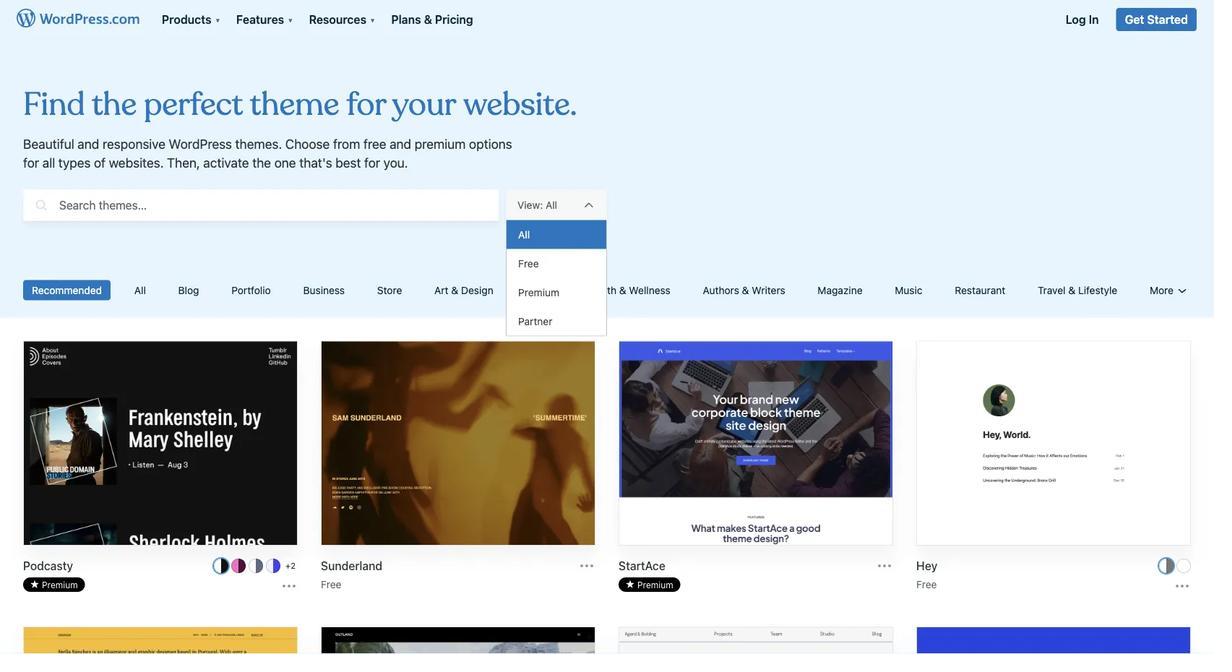 Task type: describe. For each thing, give the bounding box(es) containing it.
portfolio
[[232, 284, 271, 296]]

free link
[[507, 249, 607, 278]]

magazine
[[818, 284, 863, 296]]

premium link
[[507, 278, 607, 307]]

choose
[[285, 136, 330, 152]]

fewer is perfect for showcasing portfolios and blogs. with a clean and opinionated design, it offers excellent typography and style variations that make it easy to present your work or business. the theme is highly versatile, making it ideal for bloggers and businesses alike, and it offers a range of customizable options that allow you to tailor your site to your specific needs. image
[[620, 628, 893, 654]]

wordpress
[[169, 136, 232, 152]]

art & design button
[[426, 280, 502, 301]]

podcasty
[[23, 559, 73, 573]]

that's
[[300, 155, 332, 171]]

your website.
[[393, 85, 577, 125]]

authors & writers button
[[695, 280, 795, 301]]

wellness
[[629, 284, 671, 296]]

pricing
[[435, 13, 474, 26]]

themes.
[[235, 136, 282, 152]]

startace is your ultimate business theme design. it is pretty valuable in assisting users in building their corporate websites, being established companies, or budding startups. image
[[620, 342, 893, 547]]

theme
[[250, 85, 340, 125]]

premium for 1st premium button from the right
[[638, 580, 674, 590]]

& for wellness
[[620, 284, 627, 296]]

0 vertical spatial for
[[347, 85, 386, 125]]

for inside beautiful and responsive wordpress themes. choose from free and premium options for all types of websites. then, activate the one that's best for you.
[[23, 155, 39, 171]]

1 premium button from the left
[[23, 578, 85, 592]]

all button
[[126, 280, 155, 301]]

wordpress.com element
[[0, 0, 1215, 40]]

foam is a simple theme that supports full-site editing. it comes with a set of minimal templates and design settings that can be manipulated through global styles. use it to build something beautiful. image
[[918, 628, 1191, 654]]

art & design
[[435, 284, 494, 296]]

premium for second premium button from right
[[42, 580, 78, 590]]

health & wellness button
[[578, 280, 680, 301]]

& for design
[[452, 284, 459, 296]]

a wordpress theme for travel-related websites and blogs designed to showcase stunning destinations around the world. image
[[322, 628, 595, 654]]

more
[[1151, 284, 1174, 296]]

recommended button
[[23, 280, 111, 301]]

organizer has a simple structure and displays only the necessary information a real portfolio can benefit from. it's ready to be used by designers, artists, architects, and creators. image
[[24, 628, 297, 654]]

all for all button on the left of page
[[134, 284, 146, 296]]

travel
[[1038, 284, 1066, 296]]

plans & pricing
[[391, 13, 474, 26]]

started
[[1148, 13, 1189, 26]]

one
[[275, 155, 296, 171]]

responsive
[[103, 136, 166, 152]]

magazine button
[[809, 280, 872, 301]]

activate
[[203, 155, 249, 171]]

resources
[[309, 13, 367, 26]]

about button
[[517, 280, 563, 301]]

recommended
[[32, 284, 102, 296]]

get started
[[1126, 13, 1189, 26]]

resources button
[[301, 0, 383, 33]]

music button
[[887, 280, 932, 301]]

about
[[526, 284, 554, 296]]

products
[[162, 13, 212, 26]]

types
[[58, 155, 91, 171]]

best
[[336, 155, 361, 171]]

portfolio button
[[223, 280, 280, 301]]

in
[[1089, 13, 1100, 26]]

partner
[[519, 315, 553, 327]]

more options for theme podcasty image
[[281, 578, 298, 595]]

then,
[[167, 155, 200, 171]]

beautiful
[[23, 136, 74, 152]]

health
[[586, 284, 617, 296]]

from
[[333, 136, 360, 152]]

all
[[42, 155, 55, 171]]

log
[[1066, 13, 1087, 26]]

blog
[[178, 284, 199, 296]]

music
[[895, 284, 923, 296]]

business
[[303, 284, 345, 296]]

& for pricing
[[424, 13, 432, 26]]

all for all link
[[519, 229, 530, 241]]

hey is a simple personal blog theme. image
[[918, 342, 1191, 547]]

sometimes your podcast episode cover arts deserve more attention than regular thumbnails offer. if you think so, then podcasty is the theme design for your podcast site. image
[[24, 342, 297, 547]]



Task type: vqa. For each thing, say whether or not it's contained in the screenshot.
Health & Wellness BUTTON
yes



Task type: locate. For each thing, give the bounding box(es) containing it.
premium button down podcasty
[[23, 578, 85, 592]]

all
[[546, 199, 558, 211], [519, 229, 530, 241], [134, 284, 146, 296]]

get started link
[[1117, 8, 1198, 31]]

the inside beautiful and responsive wordpress themes. choose from free and premium options for all types of websites. then, activate the one that's best for you.
[[252, 155, 271, 171]]

Search search field
[[59, 190, 499, 221]]

free inside view: all list box
[[519, 258, 539, 269]]

more options for theme hey image
[[1174, 578, 1192, 595]]

for you.
[[364, 155, 408, 171]]

&
[[424, 13, 432, 26], [452, 284, 459, 296], [620, 284, 627, 296], [742, 284, 750, 296], [1069, 284, 1076, 296]]

design
[[461, 284, 494, 296]]

view: all
[[518, 199, 558, 211]]

features
[[236, 13, 284, 26]]

0 vertical spatial all
[[546, 199, 558, 211]]

0 horizontal spatial for
[[23, 155, 39, 171]]

all left blog
[[134, 284, 146, 296]]

and up for you.
[[390, 136, 412, 152]]

perfect
[[144, 85, 243, 125]]

2 vertical spatial all
[[134, 284, 146, 296]]

premium down podcasty
[[42, 580, 78, 590]]

free down "sunderland"
[[321, 579, 342, 591]]

2 horizontal spatial premium
[[638, 580, 674, 590]]

store button
[[369, 280, 411, 301]]

health & wellness
[[586, 284, 671, 296]]

the down the themes.
[[252, 155, 271, 171]]

more options for theme sunderland image
[[579, 557, 596, 575]]

1 and from the left
[[78, 136, 99, 152]]

find
[[23, 85, 85, 125]]

authors & writers
[[703, 284, 786, 296]]

1 horizontal spatial and
[[390, 136, 412, 152]]

0 horizontal spatial free
[[321, 579, 342, 591]]

& for writers
[[742, 284, 750, 296]]

features button
[[228, 0, 301, 33]]

1 horizontal spatial premium
[[519, 286, 560, 298]]

all down view:
[[519, 229, 530, 241]]

premium
[[519, 286, 560, 298], [42, 580, 78, 590], [638, 580, 674, 590]]

all inside button
[[134, 284, 146, 296]]

premium button down the 'startace'
[[619, 578, 681, 592]]

premium down the 'startace'
[[638, 580, 674, 590]]

and
[[78, 136, 99, 152], [390, 136, 412, 152]]

writers
[[752, 284, 786, 296]]

& left writers
[[742, 284, 750, 296]]

for up free
[[347, 85, 386, 125]]

& inside wordpress.com element
[[424, 13, 432, 26]]

1 horizontal spatial premium button
[[619, 578, 681, 592]]

the
[[92, 85, 137, 125], [252, 155, 271, 171]]

open search image
[[32, 186, 50, 225]]

free
[[519, 258, 539, 269], [321, 579, 342, 591], [917, 579, 938, 591]]

2 and from the left
[[390, 136, 412, 152]]

websites.
[[109, 155, 164, 171]]

view:
[[518, 199, 543, 211]]

find the perfect theme for your website.
[[23, 85, 577, 125]]

lifestyle
[[1079, 284, 1118, 296]]

sunderland is a simple theme that supports full-site editing. it comes with a set of minimal templates and design settings that can be manipulated through global styles. use it to build something beautiful. image
[[322, 342, 595, 547]]

1 vertical spatial for
[[23, 155, 39, 171]]

and up of in the left top of the page
[[78, 136, 99, 152]]

& right plans
[[424, 13, 432, 26]]

sunderland free
[[321, 559, 383, 591]]

0 horizontal spatial and
[[78, 136, 99, 152]]

free
[[364, 136, 387, 152]]

& inside button
[[742, 284, 750, 296]]

travel & lifestyle
[[1038, 284, 1118, 296]]

& right travel
[[1069, 284, 1076, 296]]

more button
[[1142, 280, 1192, 301]]

art
[[435, 284, 449, 296]]

& for lifestyle
[[1069, 284, 1076, 296]]

1 horizontal spatial for
[[347, 85, 386, 125]]

1 horizontal spatial all
[[519, 229, 530, 241]]

1 horizontal spatial the
[[252, 155, 271, 171]]

log in
[[1066, 13, 1100, 26]]

free down hey
[[917, 579, 938, 591]]

+2
[[286, 561, 296, 571]]

2 horizontal spatial free
[[917, 579, 938, 591]]

sunderland
[[321, 559, 383, 573]]

business button
[[295, 280, 354, 301]]

2 premium button from the left
[[619, 578, 681, 592]]

premium
[[415, 136, 466, 152]]

all right view:
[[546, 199, 558, 211]]

blog button
[[170, 280, 208, 301]]

hey
[[917, 559, 938, 573]]

1 vertical spatial all
[[519, 229, 530, 241]]

all link
[[507, 220, 607, 249]]

beautiful and responsive wordpress themes. choose from free and premium options for all types of websites. then, activate the one that's best for you.
[[23, 136, 513, 171]]

store
[[377, 284, 402, 296]]

1 vertical spatial the
[[252, 155, 271, 171]]

for left all
[[23, 155, 39, 171]]

startace
[[619, 559, 666, 573]]

free up about
[[519, 258, 539, 269]]

plans
[[391, 13, 421, 26]]

0 horizontal spatial premium button
[[23, 578, 85, 592]]

log in link
[[1058, 0, 1108, 33]]

0 horizontal spatial all
[[134, 284, 146, 296]]

get
[[1126, 13, 1145, 26]]

view: all list box
[[506, 220, 607, 337]]

free inside sunderland free
[[321, 579, 342, 591]]

authors
[[703, 284, 740, 296]]

options
[[469, 136, 513, 152]]

& right the art
[[452, 284, 459, 296]]

premium up the partner
[[519, 286, 560, 298]]

of
[[94, 155, 106, 171]]

0 vertical spatial the
[[92, 85, 137, 125]]

None search field
[[23, 186, 499, 225]]

plans & pricing link
[[383, 0, 482, 33]]

restaurant button
[[947, 280, 1015, 301]]

all inside list box
[[519, 229, 530, 241]]

travel & lifestyle button
[[1030, 280, 1127, 301]]

premium button
[[23, 578, 85, 592], [619, 578, 681, 592]]

1 horizontal spatial free
[[519, 258, 539, 269]]

partner link
[[507, 307, 607, 336]]

premium inside the premium link
[[519, 286, 560, 298]]

& right health
[[620, 284, 627, 296]]

for
[[347, 85, 386, 125], [23, 155, 39, 171]]

restaurant
[[955, 284, 1006, 296]]

+2 button
[[283, 559, 298, 573]]

2 horizontal spatial all
[[546, 199, 558, 211]]

the up responsive
[[92, 85, 137, 125]]

more options for theme startace image
[[876, 557, 894, 575]]

0 horizontal spatial premium
[[42, 580, 78, 590]]

0 horizontal spatial the
[[92, 85, 137, 125]]

products button
[[153, 0, 228, 33]]



